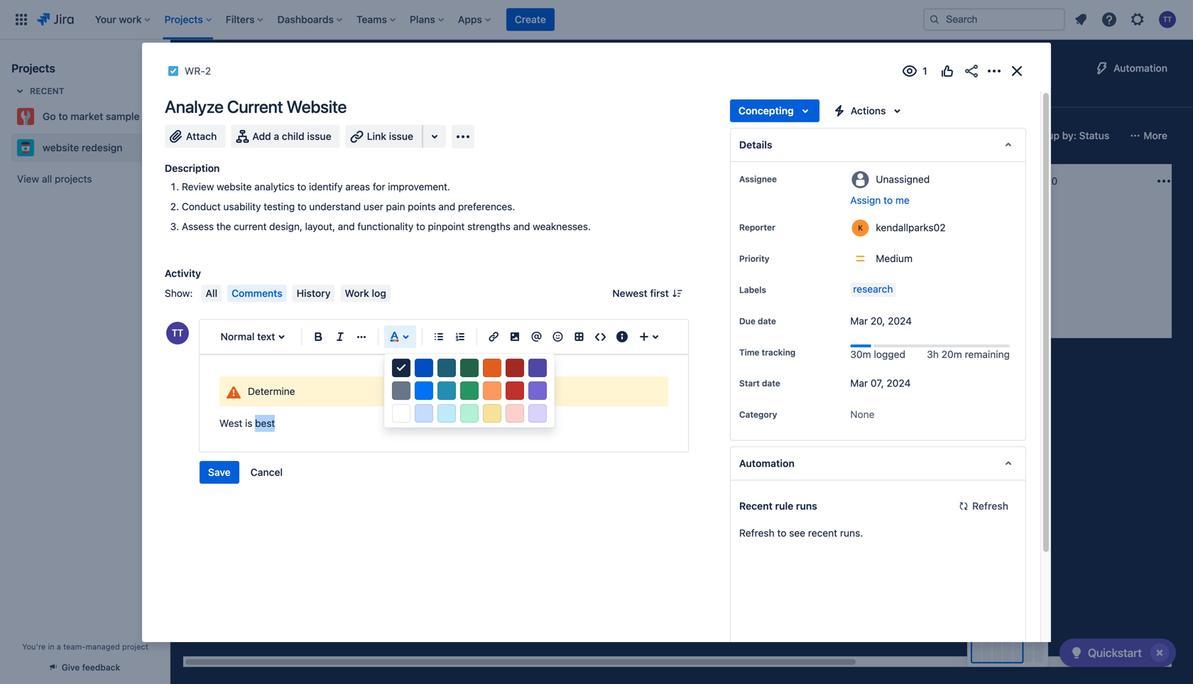 Task type: describe. For each thing, give the bounding box(es) containing it.
summary
[[190, 89, 235, 101]]

Red radio
[[506, 382, 524, 400]]

2024 for mar 07, 2024
[[887, 377, 911, 389]]

all
[[42, 173, 52, 185]]

team-
[[63, 642, 86, 652]]

cancel button
[[242, 461, 291, 484]]

work log
[[345, 287, 387, 299]]

preferences.
[[458, 201, 515, 212]]

Subtle yellow radio
[[483, 404, 502, 423]]

medium
[[877, 253, 913, 264]]

go to market sample
[[43, 111, 140, 122]]

italic ⌘i image
[[332, 328, 349, 345]]

a/b
[[401, 213, 417, 225]]

attach
[[186, 130, 217, 142]]

wr-2 link
[[185, 63, 211, 80]]

areas
[[346, 181, 370, 193]]

tab list containing board
[[179, 82, 949, 108]]

start
[[740, 378, 760, 388]]

current
[[234, 221, 267, 232]]

website
[[287, 97, 347, 117]]

normal
[[221, 331, 255, 343]]

logged
[[874, 349, 906, 360]]

work log button
[[341, 285, 391, 302]]

code snippet image
[[592, 328, 610, 345]]

start date
[[740, 378, 781, 388]]

add image, video, or file image
[[507, 328, 524, 345]]

west
[[220, 418, 243, 429]]

market
[[71, 111, 103, 122]]

kendallparks02
[[877, 222, 946, 233]]

primary element
[[9, 0, 913, 39]]

create banner
[[0, 0, 1194, 40]]

add app image
[[455, 128, 472, 145]]

0
[[1052, 175, 1058, 187]]

Green radio
[[461, 382, 479, 400]]

category
[[740, 410, 778, 420]]

to down review website analytics to identify areas for improvement.
[[298, 201, 307, 212]]

link issue button
[[346, 125, 424, 148]]

Bold orange radio
[[483, 359, 502, 377]]

Blue radio
[[415, 382, 434, 400]]

date for start date
[[762, 378, 781, 388]]

Subtle teal radio
[[438, 404, 456, 423]]

link issue
[[367, 130, 414, 142]]

Teal radio
[[438, 382, 456, 400]]

to inside button
[[884, 194, 893, 206]]

Bold teal radio
[[438, 359, 456, 377]]

remaining
[[966, 349, 1011, 360]]

issue inside button
[[389, 130, 414, 142]]

normal text
[[221, 331, 275, 343]]

work
[[345, 287, 369, 299]]

medium image
[[755, 279, 766, 290]]

sample
[[106, 111, 140, 122]]

determine
[[248, 386, 295, 397]]

design,
[[269, 221, 303, 232]]

collapse recent projects image
[[11, 82, 28, 99]]

view all projects
[[17, 173, 92, 185]]

recent
[[30, 86, 64, 96]]

give feedback
[[62, 663, 120, 673]]

description
[[165, 162, 220, 174]]

for
[[373, 181, 386, 193]]

Search field
[[924, 8, 1066, 31]]

user
[[364, 201, 384, 212]]

projects
[[11, 61, 55, 75]]

website inside dialog
[[217, 181, 252, 193]]

Search board text field
[[189, 126, 297, 146]]

all button
[[201, 285, 222, 302]]

testing inside analyze current website dialog
[[264, 201, 295, 212]]

Bold purple radio
[[529, 359, 547, 377]]

due
[[740, 316, 756, 326]]

add a child issue button
[[231, 125, 340, 148]]

add
[[253, 130, 271, 142]]

Subtle red radio
[[506, 404, 524, 423]]

Subtle blue radio
[[415, 404, 434, 423]]

details
[[740, 139, 773, 151]]

group inside analyze current website dialog
[[200, 461, 291, 484]]

close image
[[1009, 63, 1026, 80]]

wr-2
[[185, 65, 211, 77]]

2 horizontal spatial and
[[514, 221, 531, 232]]

calendar link
[[328, 82, 376, 108]]

you're
[[22, 642, 46, 652]]

assess the current design, layout, and functionality to pinpoint strengths and weaknesses.
[[182, 221, 591, 232]]

actions
[[851, 105, 887, 117]]

Bold blue radio
[[415, 359, 434, 377]]

1 horizontal spatial task image
[[601, 279, 613, 290]]

Subtle purple radio
[[529, 404, 547, 423]]

actions button
[[826, 99, 912, 122]]

testing 0
[[1011, 175, 1058, 187]]

link web pages and more image
[[426, 128, 443, 145]]

activity
[[165, 268, 201, 279]]

more information about this user image
[[852, 220, 869, 237]]

analyze current website dialog
[[142, 43, 1052, 684]]

complete 1
[[210, 175, 264, 187]]

3h
[[928, 349, 940, 360]]

research
[[854, 283, 894, 295]]

redesign
[[82, 142, 123, 154]]

Bold green radio
[[461, 359, 479, 377]]

define
[[200, 213, 229, 225]]

20m
[[942, 349, 963, 360]]

conduct
[[182, 201, 221, 212]]

automation image
[[1095, 60, 1112, 77]]

mention image
[[528, 328, 545, 345]]

none
[[851, 409, 875, 420]]

automation inside analyze current website dialog
[[740, 458, 795, 469]]

default image
[[393, 360, 410, 377]]

show subtasks image
[[837, 279, 854, 296]]

add a child issue
[[253, 130, 332, 142]]

list link
[[294, 82, 317, 108]]

functionality
[[358, 221, 414, 232]]

time tracking
[[740, 348, 796, 357]]

child
[[282, 130, 305, 142]]

numbered list ⌘⇧7 image
[[452, 328, 469, 345]]

automation element
[[731, 447, 1027, 481]]

comments button
[[228, 285, 287, 302]]

do
[[423, 177, 435, 186]]

3h 20m remaining
[[928, 349, 1011, 360]]

priority
[[740, 254, 770, 264]]

a inside 'button'
[[274, 130, 279, 142]]

points
[[408, 201, 436, 212]]

add people image
[[365, 127, 382, 144]]

link
[[367, 130, 387, 142]]



Task type: locate. For each thing, give the bounding box(es) containing it.
0 horizontal spatial 1
[[260, 175, 264, 187]]

0 horizontal spatial issue
[[307, 130, 332, 142]]

understand
[[309, 201, 361, 212]]

0 vertical spatial date
[[758, 316, 777, 326]]

2 option group from the top
[[384, 380, 555, 402]]

1 horizontal spatial a
[[274, 130, 279, 142]]

menu bar inside analyze current website dialog
[[199, 285, 394, 302]]

automation down category
[[740, 458, 795, 469]]

bold ⌘b image
[[310, 328, 327, 345]]

issue right child
[[307, 130, 332, 142]]

0 vertical spatial task image
[[168, 65, 179, 77]]

1 vertical spatial 2024
[[887, 377, 911, 389]]

1 mar from the top
[[851, 315, 869, 327]]

create button
[[507, 8, 555, 31], [994, 204, 1178, 227], [192, 269, 377, 292], [593, 306, 778, 329], [793, 313, 978, 335]]

go
[[43, 111, 56, 122]]

Bold red radio
[[506, 359, 524, 377]]

30m
[[851, 349, 872, 360]]

a right add
[[274, 130, 279, 142]]

Purple radio
[[529, 382, 547, 400]]

1 1 from the left
[[260, 175, 264, 187]]

comments
[[232, 287, 283, 299]]

1 up "assign"
[[847, 175, 852, 187]]

task image
[[168, 65, 179, 77], [601, 279, 613, 290]]

quickstart button
[[1060, 639, 1177, 667]]

testing
[[1011, 177, 1047, 186]]

option group down green option on the left
[[384, 402, 555, 425]]

issue right 'link'
[[389, 130, 414, 142]]

Comment - Main content area, start typing to enter text. text field
[[220, 377, 669, 432]]

1 horizontal spatial and
[[439, 201, 456, 212]]

view all projects link
[[11, 166, 159, 192]]

summary link
[[188, 82, 238, 108]]

0 vertical spatial testing
[[264, 201, 295, 212]]

2024 right 20, at the right top
[[888, 315, 913, 327]]

more formatting image
[[353, 328, 370, 345]]

1
[[260, 175, 264, 187], [441, 175, 446, 187], [847, 175, 852, 187]]

date right due
[[758, 316, 777, 326]]

date
[[758, 316, 777, 326], [762, 378, 781, 388]]

search image
[[930, 14, 941, 25]]

and right strengths
[[514, 221, 531, 232]]

Subtle green radio
[[461, 404, 479, 423]]

group containing save
[[200, 461, 291, 484]]

Gray radio
[[392, 382, 411, 400]]

testing
[[264, 201, 295, 212], [419, 213, 451, 225]]

list
[[297, 89, 314, 101]]

best
[[255, 418, 275, 429]]

newest
[[613, 287, 648, 299]]

3 option group from the top
[[384, 402, 555, 425]]

website redesign link
[[11, 134, 154, 162]]

0 horizontal spatial automation
[[740, 458, 795, 469]]

analyze
[[165, 97, 224, 117]]

review website analytics to identify areas for improvement.
[[182, 181, 450, 193]]

1 horizontal spatial issue
[[389, 130, 414, 142]]

time
[[740, 348, 760, 357]]

assign to me
[[851, 194, 910, 206]]

0 horizontal spatial website
[[43, 142, 79, 154]]

project
[[122, 642, 148, 652]]

to right the go
[[58, 111, 68, 122]]

Default radio
[[392, 359, 411, 377]]

White radio
[[392, 404, 411, 423]]

website up view all projects
[[43, 142, 79, 154]]

panel warning image
[[225, 384, 242, 401]]

1 horizontal spatial 1
[[441, 175, 446, 187]]

issue inside 'button'
[[307, 130, 332, 142]]

to left me
[[884, 194, 893, 206]]

a right in
[[57, 642, 61, 652]]

0 horizontal spatial and
[[338, 221, 355, 232]]

option group up subtle green option at the left bottom of page
[[384, 380, 555, 402]]

20,
[[871, 315, 886, 327]]

all
[[206, 287, 218, 299]]

show:
[[165, 287, 193, 299]]

mar left 07,
[[851, 377, 869, 389]]

0 horizontal spatial a
[[57, 642, 61, 652]]

review
[[182, 181, 214, 193]]

create button inside the "primary" element
[[507, 8, 555, 31]]

0 vertical spatial 2024
[[888, 315, 913, 327]]

first
[[651, 287, 669, 299]]

website redesign
[[43, 142, 123, 154]]

info panel image
[[614, 328, 631, 345]]

0 vertical spatial automation
[[1114, 62, 1168, 74]]

a
[[274, 130, 279, 142], [57, 642, 61, 652]]

menu bar containing all
[[199, 285, 394, 302]]

website
[[43, 142, 79, 154], [217, 181, 252, 193]]

analytics
[[255, 181, 295, 193]]

assignee
[[740, 174, 777, 184]]

to left the identify
[[297, 181, 306, 193]]

website up usability
[[217, 181, 252, 193]]

research link
[[851, 283, 897, 297]]

testing down points
[[419, 213, 451, 225]]

1 right complete
[[260, 175, 264, 187]]

concepting
[[739, 105, 794, 117]]

automation button
[[1089, 57, 1177, 80]]

give feedback button
[[42, 656, 129, 679]]

1 vertical spatial a
[[57, 642, 61, 652]]

2 1 from the left
[[441, 175, 446, 187]]

tab list
[[179, 82, 949, 108]]

details element
[[731, 128, 1027, 162]]

vote options: no one has voted for this issue yet. image
[[940, 63, 957, 80]]

calendar
[[331, 89, 373, 101]]

concepting button
[[731, 99, 820, 122]]

Yellow radio
[[483, 382, 502, 400]]

automation
[[1114, 62, 1168, 74], [740, 458, 795, 469]]

1 horizontal spatial testing
[[419, 213, 451, 225]]

1 option group from the top
[[384, 357, 555, 380]]

1 vertical spatial mar
[[851, 377, 869, 389]]

quickstart
[[1089, 646, 1143, 660]]

bullet list ⌘⇧8 image
[[431, 328, 448, 345]]

automation right automation image
[[1114, 62, 1168, 74]]

reporter
[[740, 222, 776, 232]]

assign to me button
[[851, 193, 1012, 208]]

and up "pinpoint"
[[439, 201, 456, 212]]

history
[[297, 287, 331, 299]]

3 1 from the left
[[847, 175, 852, 187]]

wr-
[[185, 65, 205, 77]]

table image
[[571, 328, 588, 345]]

strengths
[[468, 221, 511, 232]]

dismiss quickstart image
[[1149, 642, 1172, 665]]

1 vertical spatial testing
[[419, 213, 451, 225]]

link image
[[485, 328, 502, 345]]

mar for mar 20, 2024
[[851, 315, 869, 327]]

1 horizontal spatial website
[[217, 181, 252, 193]]

issue
[[307, 130, 332, 142], [389, 130, 414, 142]]

reports link
[[724, 82, 767, 108]]

view
[[17, 173, 39, 185]]

menu bar
[[199, 285, 394, 302]]

0 vertical spatial a
[[274, 130, 279, 142]]

testing down the analytics
[[264, 201, 295, 212]]

jira image
[[37, 11, 74, 28], [37, 11, 74, 28]]

1 vertical spatial task image
[[601, 279, 613, 290]]

to
[[410, 177, 421, 186]]

2024 right 07,
[[887, 377, 911, 389]]

save button
[[200, 461, 239, 484]]

conduct usability testing to understand user pain points and preferences.
[[182, 201, 515, 212]]

the
[[217, 221, 231, 232]]

current
[[227, 97, 283, 117]]

option group up green option on the left
[[384, 357, 555, 380]]

labels
[[740, 285, 767, 295]]

attach button
[[165, 125, 226, 148]]

identify
[[309, 181, 343, 193]]

history button
[[293, 285, 335, 302]]

check image
[[1069, 645, 1086, 662]]

automation inside button
[[1114, 62, 1168, 74]]

1 right do
[[441, 175, 446, 187]]

pain
[[386, 201, 405, 212]]

in
[[48, 642, 54, 652]]

0 horizontal spatial task image
[[168, 65, 179, 77]]

task image left the "newest"
[[601, 279, 613, 290]]

0 vertical spatial mar
[[851, 315, 869, 327]]

is
[[245, 418, 253, 429]]

2 issue from the left
[[389, 130, 414, 142]]

1 vertical spatial automation
[[740, 458, 795, 469]]

date for due date
[[758, 316, 777, 326]]

create
[[515, 14, 546, 25], [1016, 209, 1048, 221], [215, 275, 246, 287], [615, 312, 647, 324], [816, 318, 847, 330]]

save
[[208, 467, 231, 478]]

2 horizontal spatial 1
[[847, 175, 852, 187]]

improvement.
[[388, 181, 450, 193]]

0 vertical spatial website
[[43, 142, 79, 154]]

tracking
[[762, 348, 796, 357]]

1 issue from the left
[[307, 130, 332, 142]]

normal text button
[[214, 321, 296, 352]]

and down conduct usability testing to understand user pain points and preferences.
[[338, 221, 355, 232]]

unassigned
[[877, 173, 931, 185]]

to down points
[[416, 221, 426, 232]]

copy link to issue image
[[208, 65, 220, 76]]

date right 'start' on the bottom right
[[762, 378, 781, 388]]

30m logged
[[851, 349, 906, 360]]

to
[[58, 111, 68, 122], [297, 181, 306, 193], [884, 194, 893, 206], [298, 201, 307, 212], [416, 221, 426, 232]]

group
[[200, 461, 291, 484]]

2 mar from the top
[[851, 377, 869, 389]]

1 horizontal spatial automation
[[1114, 62, 1168, 74]]

1 vertical spatial website
[[217, 181, 252, 193]]

option group
[[384, 357, 555, 380], [384, 380, 555, 402], [384, 402, 555, 425]]

actions image
[[986, 63, 1004, 80]]

0 horizontal spatial testing
[[264, 201, 295, 212]]

assess
[[182, 221, 214, 232]]

create inside button
[[515, 14, 546, 25]]

feedback
[[82, 663, 120, 673]]

reports
[[727, 89, 764, 101]]

emoji image
[[550, 328, 567, 345]]

analyze current website
[[165, 97, 347, 117]]

task image left wr-
[[168, 65, 179, 77]]

mar 20, 2024
[[851, 315, 913, 327]]

2024 for mar 20, 2024
[[888, 315, 913, 327]]

mar left 20, at the right top
[[851, 315, 869, 327]]

1 vertical spatial date
[[762, 378, 781, 388]]

mar for mar 07, 2024
[[851, 377, 869, 389]]



Task type: vqa. For each thing, say whether or not it's contained in the screenshot.
"Announcement"
no



